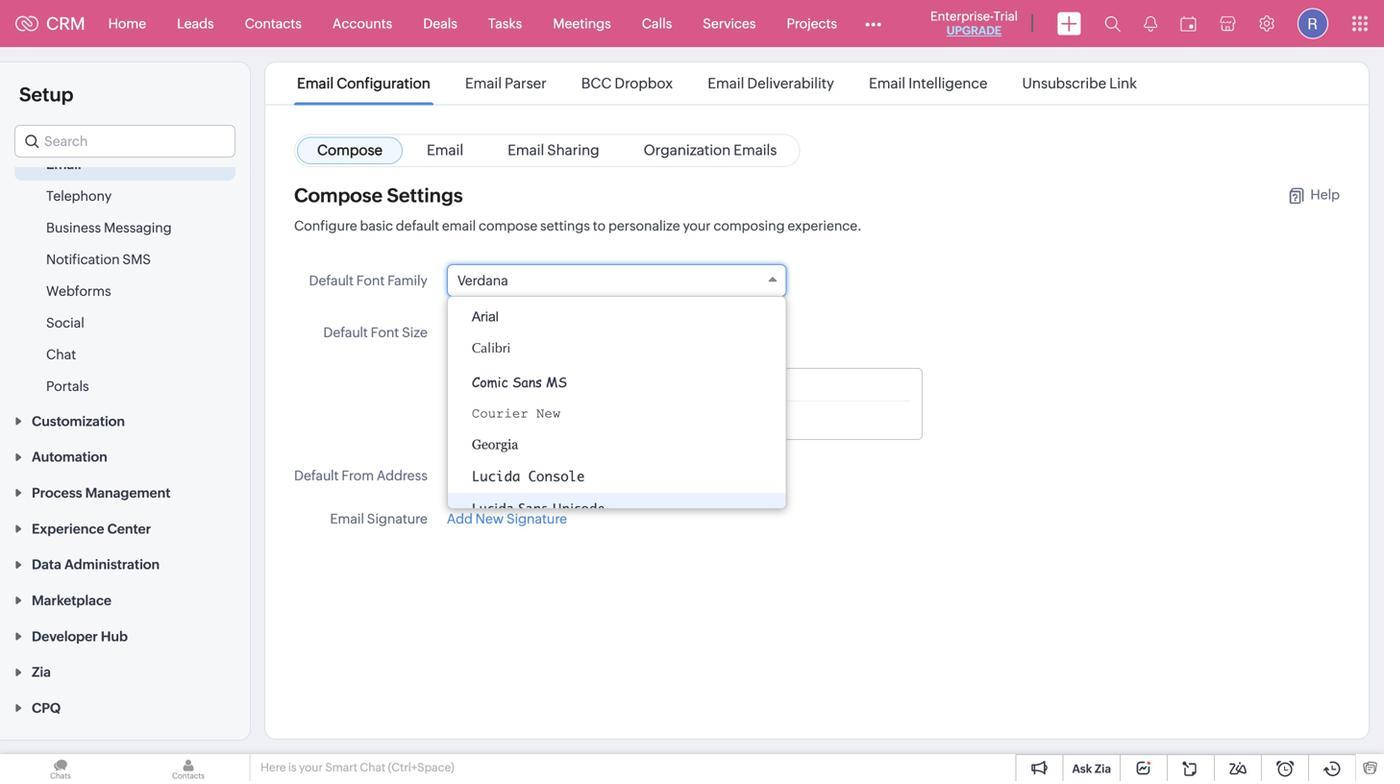 Task type: vqa. For each thing, say whether or not it's contained in the screenshot.
row group
no



Task type: locate. For each thing, give the bounding box(es) containing it.
0 vertical spatial zia
[[32, 665, 51, 680]]

email for signature
[[330, 511, 364, 527]]

crm link
[[15, 14, 85, 33]]

1 vertical spatial default
[[323, 325, 368, 340]]

home
[[108, 16, 146, 31]]

georgia option
[[448, 429, 786, 460]]

compose for compose settings
[[294, 185, 383, 207]]

font
[[356, 273, 385, 288], [371, 325, 399, 340]]

chat right smart
[[360, 761, 386, 774]]

2 vertical spatial default
[[294, 468, 339, 484]]

signals element
[[1132, 0, 1169, 47]]

add new signature
[[447, 511, 567, 527]]

notification sms link
[[46, 250, 151, 269]]

comic sans ms list box
[[448, 297, 786, 524]]

is
[[288, 761, 297, 774]]

1 vertical spatial lucida
[[472, 501, 514, 517]]

chat inside region
[[46, 347, 76, 362]]

1 vertical spatial font
[[371, 325, 399, 340]]

1 vertical spatial new
[[476, 511, 504, 527]]

email for deliverability
[[708, 75, 744, 92]]

management
[[85, 486, 171, 501]]

organization emails link
[[624, 137, 797, 164]]

default down the default font family
[[323, 325, 368, 340]]

dog
[[667, 411, 684, 423]]

over
[[601, 411, 622, 423]]

1 horizontal spatial new
[[536, 407, 561, 422]]

calls
[[642, 16, 672, 31]]

link
[[1109, 75, 1137, 92]]

default
[[309, 273, 354, 288], [323, 325, 368, 340], [294, 468, 339, 484]]

address
[[377, 468, 428, 484]]

email left intelligence
[[869, 75, 906, 92]]

1 vertical spatial chat
[[360, 761, 386, 774]]

new for courier
[[536, 407, 561, 422]]

email link
[[407, 137, 484, 164], [46, 155, 81, 174]]

lucida inside option
[[472, 501, 514, 517]]

lazy
[[644, 411, 663, 423]]

projects link
[[771, 0, 853, 47]]

tasks
[[488, 16, 522, 31]]

lucida
[[472, 468, 520, 485], [472, 501, 514, 517]]

tasks link
[[473, 0, 538, 47]]

1 vertical spatial zia
[[1095, 763, 1111, 776]]

chat link
[[46, 345, 76, 364]]

default font family
[[309, 273, 428, 288]]

organization
[[644, 142, 731, 159]]

default from address
[[294, 468, 428, 484]]

font left size
[[371, 325, 399, 340]]

ms
[[546, 373, 567, 391]]

default for default font size
[[323, 325, 368, 340]]

center
[[107, 521, 151, 537]]

1 horizontal spatial your
[[683, 218, 711, 234]]

0 vertical spatial font
[[356, 273, 385, 288]]

lucida for lucida console
[[472, 468, 520, 485]]

messaging
[[104, 220, 172, 236]]

0 horizontal spatial your
[[299, 761, 323, 774]]

bcc dropbox
[[581, 75, 673, 92]]

0 vertical spatial compose
[[317, 142, 383, 159]]

the
[[459, 411, 477, 423]]

cpq button
[[0, 690, 250, 726]]

basic
[[360, 218, 393, 234]]

contacts image
[[128, 755, 249, 782]]

email up telephony
[[46, 157, 81, 172]]

deals link
[[408, 0, 473, 47]]

list
[[280, 62, 1155, 104]]

2 signature from the left
[[507, 511, 567, 527]]

smart
[[325, 761, 358, 774]]

None field
[[14, 125, 236, 158]]

1 horizontal spatial chat
[[360, 761, 386, 774]]

0 horizontal spatial chat
[[46, 347, 76, 362]]

default down configure
[[309, 273, 354, 288]]

email down from
[[330, 511, 364, 527]]

sans inside "comic sans ms" "option"
[[512, 373, 542, 391]]

2 lucida from the top
[[472, 501, 514, 517]]

lucida down lucida console
[[472, 501, 514, 517]]

home link
[[93, 0, 162, 47]]

sans inside lucida sans unicode option
[[518, 501, 548, 517]]

sans for ms
[[512, 373, 542, 391]]

sans down lucida console
[[518, 501, 548, 517]]

accounts
[[332, 16, 393, 31]]

region
[[0, 149, 250, 403]]

the
[[625, 411, 641, 423]]

font left the family
[[356, 273, 385, 288]]

signals image
[[1144, 15, 1157, 32]]

zia up cpq
[[32, 665, 51, 680]]

ask zia
[[1072, 763, 1111, 776]]

font for family
[[356, 273, 385, 288]]

meetings
[[553, 16, 611, 31]]

compose up configure
[[294, 185, 383, 207]]

your left composing
[[683, 218, 711, 234]]

email link up telephony
[[46, 155, 81, 174]]

0 vertical spatial sans
[[512, 373, 542, 391]]

lucida for lucida sans unicode
[[472, 501, 514, 517]]

1 vertical spatial compose
[[294, 185, 383, 207]]

compose up compose settings
[[317, 142, 383, 159]]

1 vertical spatial sans
[[518, 501, 548, 517]]

email link up settings
[[407, 137, 484, 164]]

chat down social
[[46, 347, 76, 362]]

0 horizontal spatial new
[[476, 511, 504, 527]]

configuration
[[337, 75, 430, 92]]

cpq
[[32, 701, 61, 716]]

sans left ms
[[512, 373, 542, 391]]

0 horizontal spatial zia
[[32, 665, 51, 680]]

experience center
[[32, 521, 151, 537]]

calls link
[[627, 0, 688, 47]]

calendar image
[[1181, 16, 1197, 31]]

lucida inside option
[[472, 468, 520, 485]]

signature down lucida console
[[507, 511, 567, 527]]

email configuration link
[[294, 75, 433, 92]]

email signature
[[330, 511, 428, 527]]

email left sharing
[[508, 142, 544, 159]]

zia right ask on the right bottom of the page
[[1095, 763, 1111, 776]]

email down services link
[[708, 75, 744, 92]]

0 vertical spatial your
[[683, 218, 711, 234]]

email for configuration
[[297, 75, 334, 92]]

notification
[[46, 252, 120, 267]]

developer hub button
[[0, 618, 250, 654]]

comic sans ms option
[[448, 365, 786, 399]]

courier new option
[[448, 399, 786, 429]]

zia
[[32, 665, 51, 680], [1095, 763, 1111, 776]]

marketplace
[[32, 593, 112, 609]]

1 signature from the left
[[367, 511, 428, 527]]

process management
[[32, 486, 171, 501]]

email
[[297, 75, 334, 92], [465, 75, 502, 92], [708, 75, 744, 92], [869, 75, 906, 92], [427, 142, 463, 159], [508, 142, 544, 159], [46, 157, 81, 172], [330, 511, 364, 527]]

here
[[261, 761, 286, 774]]

email left parser
[[465, 75, 502, 92]]

new inside option
[[536, 407, 561, 422]]

1 lucida from the top
[[472, 468, 520, 485]]

default left from
[[294, 468, 339, 484]]

email parser
[[465, 75, 547, 92]]

0 vertical spatial chat
[[46, 347, 76, 362]]

experience
[[32, 521, 104, 537]]

calibri
[[472, 340, 511, 357]]

marketplace button
[[0, 582, 250, 618]]

lucida down georgia
[[472, 468, 520, 485]]

0 vertical spatial default
[[309, 273, 354, 288]]

signature down address
[[367, 511, 428, 527]]

telephony link
[[46, 187, 112, 206]]

default for default from address
[[294, 468, 339, 484]]

automation
[[32, 450, 107, 465]]

email configuration
[[297, 75, 430, 92]]

courier
[[472, 407, 528, 422]]

experience.
[[788, 218, 862, 234]]

size
[[402, 325, 428, 340]]

your right is
[[299, 761, 323, 774]]

accounts link
[[317, 0, 408, 47]]

1 horizontal spatial signature
[[507, 511, 567, 527]]

email for sharing
[[508, 142, 544, 159]]

verdana
[[457, 273, 508, 288]]

0 horizontal spatial signature
[[367, 511, 428, 527]]

organization emails
[[644, 142, 777, 159]]

chat
[[46, 347, 76, 362], [360, 761, 386, 774]]

default for default font family
[[309, 273, 354, 288]]

administration
[[64, 557, 160, 573]]

emails
[[734, 142, 777, 159]]

projects
[[787, 16, 837, 31]]

email left configuration
[[297, 75, 334, 92]]

email parser link
[[462, 75, 550, 92]]

0 vertical spatial new
[[536, 407, 561, 422]]

0 vertical spatial lucida
[[472, 468, 520, 485]]



Task type: describe. For each thing, give the bounding box(es) containing it.
email for intelligence
[[869, 75, 906, 92]]

brown
[[509, 411, 539, 423]]

Verdana field
[[447, 264, 787, 297]]

to
[[593, 218, 606, 234]]

contacts
[[245, 16, 302, 31]]

settings
[[540, 218, 590, 234]]

lucida console
[[472, 468, 585, 485]]

georgia
[[472, 437, 518, 452]]

leads link
[[162, 0, 229, 47]]

intelligence
[[909, 75, 988, 92]]

ask
[[1072, 763, 1092, 776]]

console
[[528, 468, 585, 485]]

search image
[[1105, 15, 1121, 32]]

calibri option
[[448, 333, 786, 365]]

email
[[442, 218, 476, 234]]

personalize
[[609, 218, 680, 234]]

profile image
[[1298, 8, 1329, 39]]

setup
[[19, 84, 74, 106]]

unsubscribe
[[1022, 75, 1107, 92]]

webforms
[[46, 284, 111, 299]]

bcc
[[581, 75, 612, 92]]

sans for unicode
[[518, 501, 548, 517]]

1 horizontal spatial zia
[[1095, 763, 1111, 776]]

data administration button
[[0, 546, 250, 582]]

compose
[[479, 218, 538, 234]]

experience center button
[[0, 510, 250, 546]]

trial
[[994, 9, 1018, 24]]

Search text field
[[15, 126, 235, 157]]

configure basic default email compose settings to personalize your composing experience.
[[294, 218, 862, 234]]

email up settings
[[427, 142, 463, 159]]

settings
[[387, 185, 463, 207]]

data
[[32, 557, 61, 573]]

compose for compose
[[317, 142, 383, 159]]

chats image
[[0, 755, 121, 782]]

zia button
[[0, 654, 250, 690]]

zia inside "dropdown button"
[[32, 665, 51, 680]]

social link
[[46, 313, 84, 333]]

create menu element
[[1046, 0, 1093, 47]]

process
[[32, 486, 82, 501]]

enterprise-
[[931, 9, 994, 24]]

1 horizontal spatial email link
[[407, 137, 484, 164]]

hub
[[101, 629, 128, 644]]

default font size
[[323, 325, 428, 340]]

profile element
[[1286, 0, 1340, 47]]

automation button
[[0, 439, 250, 475]]

deals
[[423, 16, 458, 31]]

portals link
[[46, 377, 89, 396]]

bcc dropbox link
[[579, 75, 676, 92]]

email sharing
[[508, 142, 600, 159]]

arial option
[[448, 302, 786, 333]]

developer hub
[[32, 629, 128, 644]]

customization
[[32, 414, 125, 429]]

email inside region
[[46, 157, 81, 172]]

services
[[703, 16, 756, 31]]

logo image
[[15, 16, 38, 31]]

create menu image
[[1058, 12, 1082, 35]]

region containing email
[[0, 149, 250, 403]]

jumped
[[561, 411, 597, 423]]

lucida sans unicode option
[[448, 493, 786, 524]]

1 vertical spatial your
[[299, 761, 323, 774]]

fox
[[543, 411, 557, 423]]

configure
[[294, 218, 357, 234]]

webforms link
[[46, 282, 111, 301]]

list containing email configuration
[[280, 62, 1155, 104]]

contacts link
[[229, 0, 317, 47]]

sms
[[122, 252, 151, 267]]

font for size
[[371, 325, 399, 340]]

data administration
[[32, 557, 160, 573]]

family
[[388, 273, 428, 288]]

deliverability
[[747, 75, 834, 92]]

email intelligence link
[[866, 75, 991, 92]]

business messaging link
[[46, 218, 172, 237]]

business messaging
[[46, 220, 172, 236]]

0 horizontal spatial email link
[[46, 155, 81, 174]]

unsubscribe link link
[[1019, 75, 1140, 92]]

Other Modules field
[[853, 8, 894, 39]]

lucida sans unicode
[[472, 501, 605, 517]]

courier new
[[472, 407, 561, 422]]

social
[[46, 315, 84, 331]]

the quick brown fox jumped over the lazy dog
[[459, 411, 684, 423]]

email intelligence
[[869, 75, 988, 92]]

comic sans ms
[[472, 373, 567, 391]]

enterprise-trial upgrade
[[931, 9, 1018, 37]]

services link
[[688, 0, 771, 47]]

leads
[[177, 16, 214, 31]]

preview
[[459, 381, 508, 396]]

email for parser
[[465, 75, 502, 92]]

from
[[342, 468, 374, 484]]

search element
[[1093, 0, 1132, 47]]

unicode
[[553, 501, 605, 517]]

email deliverability link
[[705, 75, 837, 92]]

lucida console option
[[448, 460, 786, 493]]

dropbox
[[615, 75, 673, 92]]

crm
[[46, 14, 85, 33]]

composing
[[714, 218, 785, 234]]

new for add
[[476, 511, 504, 527]]

unsubscribe link
[[1022, 75, 1137, 92]]

meetings link
[[538, 0, 627, 47]]

notification sms
[[46, 252, 151, 267]]

parser
[[505, 75, 547, 92]]

process management button
[[0, 475, 250, 510]]

compose link
[[297, 137, 403, 164]]



